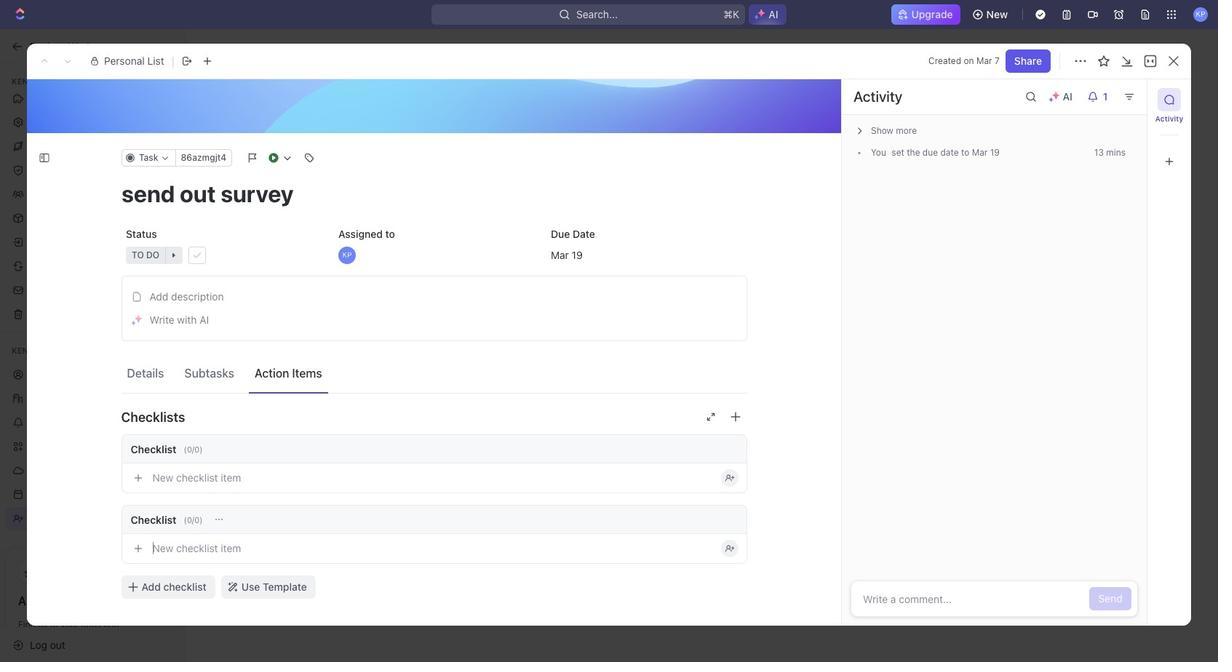 Task type: vqa. For each thing, say whether or not it's contained in the screenshot.
the leftmost AI
yes



Task type: locate. For each thing, give the bounding box(es) containing it.
task sidebar content section
[[839, 79, 1148, 626]]

1 horizontal spatial your
[[579, 371, 608, 388]]

2 vertical spatial checklist
[[164, 581, 207, 593]]

list
[[147, 55, 164, 67]]

ai button
[[1043, 85, 1082, 108]]

13
[[1095, 147, 1105, 158]]

1
[[1104, 90, 1108, 103]]

use
[[242, 581, 260, 593]]

settings link
[[6, 110, 180, 134]]

0 horizontal spatial assigned
[[121, 627, 178, 642]]

0 horizontal spatial app
[[18, 595, 41, 608]]

due date
[[551, 228, 595, 240]]

checklist down checklists
[[131, 443, 177, 455]]

send
[[1099, 593, 1123, 605]]

action
[[255, 367, 289, 380]]

1 vertical spatial ai
[[1063, 90, 1073, 103]]

checklist
[[176, 472, 218, 484], [176, 542, 218, 555], [164, 581, 207, 593]]

2 vertical spatial ai
[[200, 314, 209, 326]]

2 horizontal spatial ai
[[1063, 90, 1073, 103]]

to left do
[[131, 250, 144, 261]]

86azmgjt4
[[181, 152, 226, 163]]

1 vertical spatial activity
[[1156, 114, 1184, 123]]

7
[[995, 55, 1000, 66]]

to
[[56, 40, 65, 52], [962, 147, 970, 158], [385, 228, 395, 240], [131, 250, 144, 261]]

app up find
[[18, 595, 41, 608]]

1 vertical spatial checklist (0/0)
[[131, 514, 203, 526]]

search...
[[577, 8, 618, 20]]

to inside button
[[56, 40, 65, 52]]

due
[[923, 147, 939, 158]]

mar down show more "dropdown button" at right top
[[973, 147, 988, 158]]

app down the and
[[115, 633, 131, 644]]

checklist (0/0) down checklists
[[131, 443, 203, 455]]

0 horizontal spatial kp button
[[334, 242, 535, 269]]

⌘k
[[724, 8, 740, 20]]

comments
[[181, 627, 246, 642]]

your right turn
[[579, 371, 608, 388]]

1 horizontal spatial assigned
[[338, 228, 383, 240]]

1 vertical spatial ai button
[[1043, 85, 1082, 108]]

new checklist item
[[153, 472, 241, 484], [153, 542, 241, 555]]

0 vertical spatial kp button
[[1190, 3, 1213, 26]]

(0/0) up add checklist
[[184, 515, 203, 525]]

1 vertical spatial 19
[[572, 249, 583, 261]]

join
[[765, 371, 793, 388]]

all
[[38, 620, 48, 631]]

0 vertical spatial add
[[150, 290, 168, 303]]

2 vertical spatial mar
[[551, 249, 569, 261]]

workspace
[[68, 40, 120, 52]]

0 vertical spatial activity
[[854, 88, 903, 105]]

find
[[18, 620, 36, 631]]

task sidebar navigation tab list
[[1154, 88, 1186, 173]]

personal list |
[[104, 54, 174, 68]]

0 vertical spatial ai button
[[749, 4, 787, 25]]

your
[[579, 371, 608, 388], [61, 620, 79, 631]]

you set the due date to mar 19
[[872, 147, 1000, 158]]

more
[[896, 125, 917, 136], [706, 433, 736, 449]]

task
[[139, 152, 158, 163]]

to right date
[[962, 147, 970, 158]]

1 vertical spatial mar
[[973, 147, 988, 158]]

change
[[672, 109, 709, 122]]

0 horizontal spatial your
[[61, 620, 79, 631]]

checklist up add checklist button
[[131, 514, 177, 526]]

task button
[[121, 149, 175, 167]]

assigned for assigned to
[[338, 228, 383, 240]]

1 vertical spatial assigned
[[121, 627, 178, 642]]

learn more
[[669, 433, 736, 449]]

1 horizontal spatial kp button
[[1190, 3, 1213, 26]]

1 vertical spatial your
[[61, 620, 79, 631]]

1 vertical spatial new checklist item
[[153, 542, 241, 555]]

1 horizontal spatial more
[[896, 125, 917, 136]]

spaces
[[30, 139, 64, 152]]

do
[[146, 250, 159, 261]]

0 horizontal spatial kp
[[342, 251, 352, 259]]

ai inside dropdown button
[[1063, 90, 1073, 103]]

more right learn
[[706, 433, 736, 449]]

add for add description
[[150, 290, 168, 303]]

0 vertical spatial assigned
[[338, 228, 383, 240]]

1 vertical spatial add
[[142, 581, 161, 593]]

more up the
[[896, 125, 917, 136]]

19 inside dropdown button
[[572, 249, 583, 261]]

1 vertical spatial checklist
[[176, 542, 218, 555]]

1 new checklist item from the top
[[153, 472, 241, 484]]

add up center!
[[142, 581, 161, 593]]

mar 19 button
[[546, 242, 747, 269]]

1 checklist (0/0) from the top
[[131, 443, 203, 455]]

ai button left '1'
[[1043, 85, 1082, 108]]

0 vertical spatial more
[[896, 125, 917, 136]]

action items button
[[249, 360, 328, 387]]

mar down due
[[551, 249, 569, 261]]

more for learn more
[[706, 433, 736, 449]]

0 vertical spatial (0/0)
[[184, 445, 203, 454]]

0 vertical spatial your
[[579, 371, 608, 388]]

ai button right ⌘k on the right top of page
[[749, 4, 787, 25]]

add up write
[[150, 290, 168, 303]]

1 vertical spatial app
[[115, 633, 131, 644]]

app center
[[18, 595, 81, 608]]

(0/0)
[[184, 445, 203, 454], [184, 515, 203, 525]]

mar left 7
[[977, 55, 993, 66]]

1 (0/0) from the top
[[184, 445, 203, 454]]

0 vertical spatial checklist
[[176, 472, 218, 484]]

ai right the with at the top left of the page
[[200, 314, 209, 326]]

write with ai
[[150, 314, 209, 326]]

activity inside task sidebar content section
[[854, 88, 903, 105]]

log out
[[30, 639, 65, 651]]

new
[[987, 8, 1008, 20], [153, 472, 173, 484], [153, 542, 173, 555], [144, 563, 163, 572]]

1 horizontal spatial 19
[[991, 147, 1000, 158]]

log out button
[[6, 634, 173, 657]]

checklist inside button
[[164, 581, 207, 593]]

details
[[127, 367, 164, 380]]

19 down due date
[[572, 249, 583, 261]]

subtasks
[[185, 367, 234, 380]]

item
[[221, 472, 241, 484], [221, 542, 241, 555]]

0 vertical spatial mar
[[977, 55, 993, 66]]

to down 'edit task name' text field
[[385, 228, 395, 240]]

0 vertical spatial item
[[221, 472, 241, 484]]

out
[[50, 639, 65, 651]]

1 vertical spatial (0/0)
[[184, 515, 203, 525]]

add checklist
[[142, 581, 207, 593]]

integrations
[[18, 633, 67, 644]]

Edit task name text field
[[121, 180, 747, 208]]

1 horizontal spatial activity
[[1156, 114, 1184, 123]]

0 horizontal spatial ai
[[200, 314, 209, 326]]

kp button
[[1190, 3, 1213, 26], [334, 242, 535, 269]]

integrations
[[30, 91, 86, 104]]

19 down show more "dropdown button" at right top
[[991, 147, 1000, 158]]

1 vertical spatial more
[[706, 433, 736, 449]]

0 vertical spatial kp
[[1197, 10, 1206, 18]]

2 checklist from the top
[[131, 514, 177, 526]]

1 horizontal spatial app
[[115, 633, 131, 644]]

checklist (0/0) up add checklist button
[[131, 514, 203, 526]]

mar inside dropdown button
[[551, 249, 569, 261]]

add
[[150, 290, 168, 303], [142, 581, 161, 593]]

more inside "dropdown button"
[[896, 125, 917, 136]]

1 horizontal spatial ai
[[769, 8, 779, 20]]

0 horizontal spatial activity
[[854, 88, 903, 105]]

use template button
[[221, 576, 316, 599]]

new inside button
[[987, 8, 1008, 20]]

0 vertical spatial new checklist item
[[153, 472, 241, 484]]

learn
[[669, 433, 702, 449]]

2 checklist (0/0) from the top
[[131, 514, 203, 526]]

19
[[991, 147, 1000, 158], [572, 249, 583, 261]]

and
[[104, 620, 119, 631]]

0 horizontal spatial more
[[706, 433, 736, 449]]

0 horizontal spatial 19
[[572, 249, 583, 261]]

activity
[[854, 88, 903, 105], [1156, 114, 1184, 123]]

1 vertical spatial checklist
[[131, 514, 177, 526]]

clickup's
[[796, 371, 860, 388]]

your up in
[[61, 620, 79, 631]]

security & permissions link
[[6, 158, 180, 182]]

apps
[[81, 620, 101, 631]]

clickapps link
[[6, 62, 180, 86]]

mar
[[977, 55, 993, 66], [973, 147, 988, 158], [551, 249, 569, 261]]

(0/0) down checklists
[[184, 445, 203, 454]]

to right back on the left top of page
[[56, 40, 65, 52]]

ai left 1 dropdown button
[[1063, 90, 1073, 103]]

0 vertical spatial checklist
[[131, 443, 177, 455]]

0 horizontal spatial ai button
[[749, 4, 787, 25]]

our
[[79, 633, 93, 644]]

assigned inside the assigned comments dropdown button
[[121, 627, 178, 642]]

ai inside button
[[200, 314, 209, 326]]

0 vertical spatial checklist (0/0)
[[131, 443, 203, 455]]

0 vertical spatial 19
[[991, 147, 1000, 158]]

ai right ⌘k on the right top of page
[[769, 8, 779, 20]]

1 vertical spatial item
[[221, 542, 241, 555]]

ai
[[769, 8, 779, 20], [1063, 90, 1073, 103], [200, 314, 209, 326]]

learn more link
[[646, 417, 759, 464]]



Task type: describe. For each thing, give the bounding box(es) containing it.
mins
[[1107, 147, 1126, 158]]

revenue
[[698, 371, 751, 388]]

reposition button
[[594, 104, 663, 127]]

assigned comments
[[121, 627, 246, 642]]

clickapps
[[30, 67, 77, 80]]

upgrade link
[[892, 4, 961, 25]]

new button
[[967, 3, 1017, 26]]

created
[[929, 55, 962, 66]]

to do
[[131, 250, 159, 261]]

permissions
[[81, 163, 138, 176]]

2 item from the top
[[221, 542, 241, 555]]

share
[[1015, 55, 1043, 67]]

1 checklist from the top
[[131, 443, 177, 455]]

checklists
[[121, 410, 185, 425]]

into
[[670, 371, 694, 388]]

referrals
[[611, 371, 666, 388]]

change cover button
[[663, 104, 747, 127]]

1 horizontal spatial ai button
[[1043, 85, 1082, 108]]

mar 19
[[551, 249, 583, 261]]

back to workspace
[[30, 40, 120, 52]]

your inside 'turn your referrals into revenue - join clickup's affiliate program'
[[579, 371, 608, 388]]

set
[[892, 147, 905, 158]]

your inside find all of your apps and integrations in our new app center!
[[61, 620, 79, 631]]

personal list link
[[104, 55, 164, 67]]

turn
[[545, 371, 575, 388]]

log
[[30, 639, 47, 651]]

date
[[941, 147, 959, 158]]

1 button
[[1082, 85, 1118, 108]]

you
[[872, 147, 887, 158]]

0 vertical spatial ai
[[769, 8, 779, 20]]

integrations link
[[6, 86, 180, 110]]

&
[[71, 163, 78, 176]]

items
[[292, 367, 322, 380]]

with
[[177, 314, 197, 326]]

more for show more
[[896, 125, 917, 136]]

cover
[[711, 109, 738, 122]]

change cover
[[672, 109, 738, 122]]

details button
[[121, 360, 170, 387]]

2 new checklist item from the top
[[153, 542, 241, 555]]

to inside dropdown button
[[131, 250, 144, 261]]

action items
[[255, 367, 322, 380]]

in
[[70, 633, 77, 644]]

add checklist button
[[121, 576, 215, 599]]

status
[[126, 228, 157, 240]]

on
[[964, 55, 975, 66]]

template
[[263, 581, 307, 593]]

checklists button
[[121, 400, 747, 435]]

new
[[95, 633, 112, 644]]

find all of your apps and integrations in our new app center!
[[18, 620, 164, 644]]

show more
[[872, 125, 917, 136]]

created on mar 7
[[929, 55, 1000, 66]]

assigned comments button
[[121, 617, 747, 652]]

19 inside task sidebar content section
[[991, 147, 1000, 158]]

share button
[[1006, 50, 1051, 73]]

1 vertical spatial kp button
[[334, 242, 535, 269]]

back
[[30, 40, 53, 52]]

add description
[[150, 290, 224, 303]]

center
[[43, 595, 81, 608]]

reposition
[[603, 109, 653, 122]]

1 horizontal spatial kp
[[1197, 10, 1206, 18]]

date
[[573, 228, 595, 240]]

|
[[172, 54, 174, 68]]

write
[[150, 314, 175, 326]]

show
[[872, 125, 894, 136]]

write with ai button
[[126, 309, 742, 332]]

mar inside task sidebar content section
[[973, 147, 988, 158]]

-
[[755, 371, 761, 388]]

affiliate
[[648, 386, 697, 403]]

1 vertical spatial kp
[[342, 251, 352, 259]]

add description button
[[126, 285, 742, 309]]

back to workspace button
[[6, 35, 173, 58]]

send button
[[1090, 588, 1132, 611]]

1 item from the top
[[221, 472, 241, 484]]

app inside find all of your apps and integrations in our new app center!
[[115, 633, 131, 644]]

0 vertical spatial app
[[18, 595, 41, 608]]

spaces link
[[6, 134, 180, 158]]

personal
[[104, 55, 145, 67]]

the
[[907, 147, 921, 158]]

security
[[30, 163, 69, 176]]

to do button
[[121, 242, 322, 269]]

show more button
[[851, 121, 1139, 141]]

to inside task sidebar content section
[[962, 147, 970, 158]]

turn your referrals into revenue - join clickup's affiliate program
[[545, 371, 860, 403]]

assigned for assigned comments
[[121, 627, 178, 642]]

86azmgjt4 button
[[175, 149, 232, 167]]

rewards graphic@2x image
[[540, 106, 866, 342]]

change cover button
[[663, 104, 747, 127]]

activity inside task sidebar navigation tab list
[[1156, 114, 1184, 123]]

security & permissions
[[30, 163, 138, 176]]

description
[[171, 290, 224, 303]]

center!
[[134, 633, 164, 644]]

2 (0/0) from the top
[[184, 515, 203, 525]]

assigned to
[[338, 228, 395, 240]]

add for add checklist
[[142, 581, 161, 593]]



